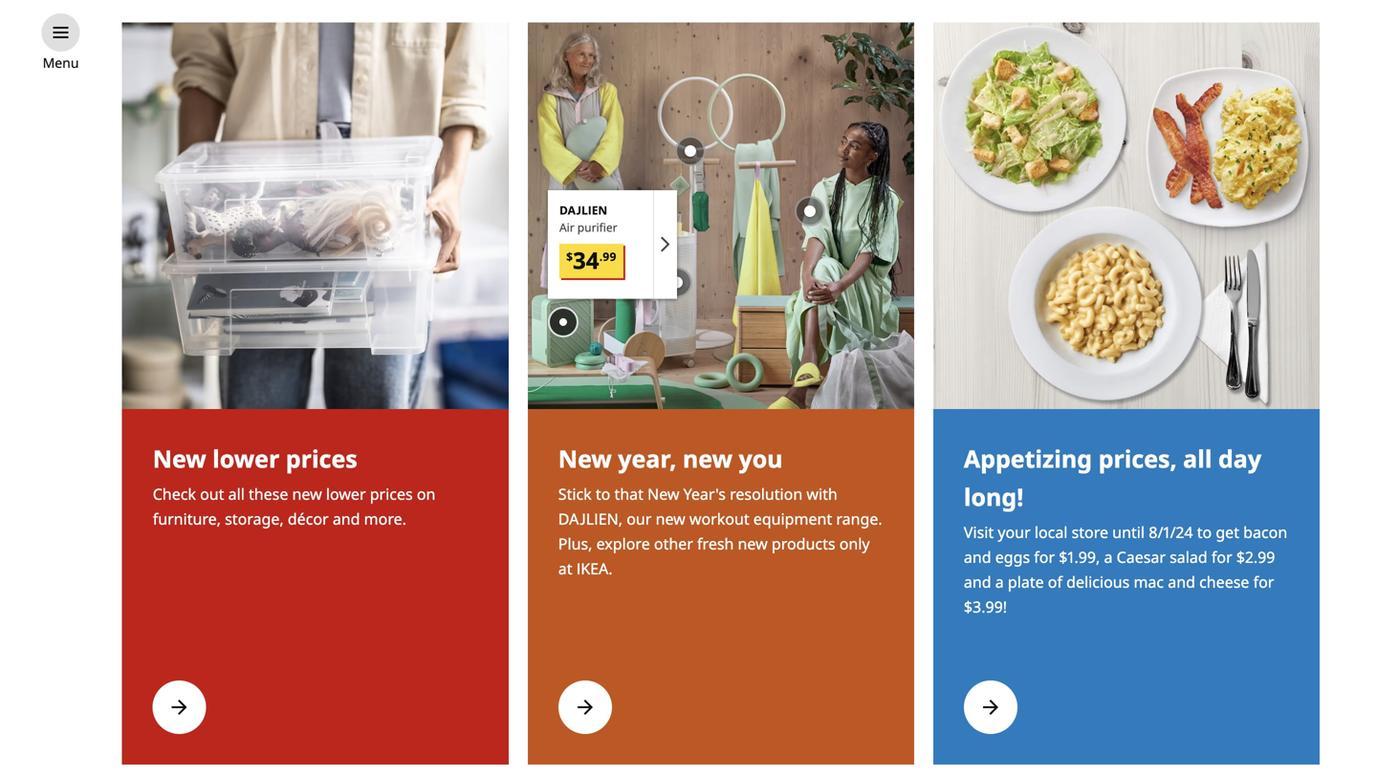 Task type: vqa. For each thing, say whether or not it's contained in the screenshot.
"units"
no



Task type: locate. For each thing, give the bounding box(es) containing it.
new up the "stick"
[[558, 443, 612, 475]]

8/1/24
[[1149, 522, 1193, 543]]

plus,
[[558, 534, 593, 554]]

99
[[603, 249, 617, 264]]

0 horizontal spatial all
[[228, 484, 245, 504]]

new inside new lower prices check out all these new lower prices on furniture, storage, décor and more.
[[153, 443, 206, 475]]

0 horizontal spatial to
[[596, 484, 611, 504]]

lower up décor
[[326, 484, 366, 504]]

that
[[615, 484, 644, 504]]

1 horizontal spatial all
[[1183, 443, 1212, 475]]

to left get
[[1197, 522, 1212, 543]]

a up "delicious"
[[1104, 547, 1113, 568]]

0 horizontal spatial prices
[[286, 443, 357, 475]]

prices
[[286, 443, 357, 475], [370, 484, 413, 504]]

new for new lower prices
[[153, 443, 206, 475]]

1 vertical spatial prices
[[370, 484, 413, 504]]

1 horizontal spatial lower
[[326, 484, 366, 504]]

1 horizontal spatial new
[[558, 443, 612, 475]]

dajlien air purifier
[[560, 202, 618, 235]]

and down 'salad'
[[1168, 572, 1196, 592]]

to inside appetizing prices, all day long! visit your local store until 8/1/24 to get bacon and eggs for $1.99, a caesar salad for $2.99 and a plate of delicious mac and cheese for $3.99!
[[1197, 522, 1212, 543]]

and
[[333, 509, 360, 529], [964, 547, 992, 568], [964, 572, 992, 592], [1168, 572, 1196, 592]]

prices up more.
[[370, 484, 413, 504]]

2 horizontal spatial for
[[1254, 572, 1275, 592]]

mac
[[1134, 572, 1164, 592]]

workout
[[690, 509, 750, 529]]

a left plate
[[996, 572, 1004, 592]]

for down local
[[1034, 547, 1055, 568]]

to inside new year, new you stick to that new year's resolution with dajlien, our new workout equipment range. plus, explore other fresh new products only at ikea.
[[596, 484, 611, 504]]

1 vertical spatial to
[[1197, 522, 1212, 543]]

0 vertical spatial all
[[1183, 443, 1212, 475]]

prices,
[[1099, 443, 1177, 475]]

new up décor
[[292, 484, 322, 504]]

new inside new lower prices check out all these new lower prices on furniture, storage, décor and more.
[[292, 484, 322, 504]]

you
[[739, 443, 783, 475]]

explore
[[597, 534, 650, 554]]

1 horizontal spatial a
[[1104, 547, 1113, 568]]

1 vertical spatial all
[[228, 484, 245, 504]]

with
[[807, 484, 838, 504]]

1 horizontal spatial prices
[[370, 484, 413, 504]]

new up year's on the bottom of the page
[[683, 443, 733, 475]]

all left day
[[1183, 443, 1212, 475]]

for down '$2.99'
[[1254, 572, 1275, 592]]

your
[[998, 522, 1031, 543]]

and inside new lower prices check out all these new lower prices on furniture, storage, décor and more.
[[333, 509, 360, 529]]

a
[[1104, 547, 1113, 568], [996, 572, 1004, 592]]

until
[[1113, 522, 1145, 543]]

1 horizontal spatial for
[[1212, 547, 1233, 568]]

0 horizontal spatial a
[[996, 572, 1004, 592]]

range.
[[836, 509, 883, 529]]

1 horizontal spatial to
[[1197, 522, 1212, 543]]

and right décor
[[333, 509, 360, 529]]

storage,
[[225, 509, 284, 529]]

out
[[200, 484, 224, 504]]

and up $3.99!
[[964, 572, 992, 592]]

$
[[566, 249, 573, 264]]

0 horizontal spatial new
[[153, 443, 206, 475]]

year's
[[684, 484, 726, 504]]

$3.99!
[[964, 597, 1007, 617]]

bacon
[[1244, 522, 1288, 543]]

plates of food image
[[934, 23, 1320, 409]]

0 horizontal spatial lower
[[213, 443, 280, 475]]

all right out
[[228, 484, 245, 504]]

$1.99,
[[1059, 547, 1100, 568]]

new
[[683, 443, 733, 475], [292, 484, 322, 504], [656, 509, 686, 529], [738, 534, 768, 554]]

resolution
[[730, 484, 803, 504]]

for up cheese
[[1212, 547, 1233, 568]]

menu
[[43, 54, 79, 72]]

all
[[1183, 443, 1212, 475], [228, 484, 245, 504]]

lower
[[213, 443, 280, 475], [326, 484, 366, 504]]

for
[[1034, 547, 1055, 568], [1212, 547, 1233, 568], [1254, 572, 1275, 592]]

34 tooltip
[[548, 190, 677, 299]]

0 vertical spatial a
[[1104, 547, 1113, 568]]

visit
[[964, 522, 994, 543]]

products
[[772, 534, 836, 554]]

to
[[596, 484, 611, 504], [1197, 522, 1212, 543]]

appetizing prices, all day long! visit your local store until 8/1/24 to get bacon and eggs for $1.99, a caesar salad for $2.99 and a plate of delicious mac and cheese for $3.99!
[[964, 443, 1288, 617]]

lower up these
[[213, 443, 280, 475]]

store
[[1072, 522, 1109, 543]]

prices up décor
[[286, 443, 357, 475]]

new
[[153, 443, 206, 475], [558, 443, 612, 475], [648, 484, 680, 504]]

0 vertical spatial to
[[596, 484, 611, 504]]

place setting image
[[528, 23, 914, 409]]

new right fresh
[[738, 534, 768, 554]]

to left "that"
[[596, 484, 611, 504]]

new up check
[[153, 443, 206, 475]]

plate
[[1008, 572, 1044, 592]]

new right "that"
[[648, 484, 680, 504]]

day
[[1219, 443, 1262, 475]]

cheese
[[1200, 572, 1250, 592]]



Task type: describe. For each thing, give the bounding box(es) containing it.
equipment
[[754, 509, 832, 529]]

long!
[[964, 481, 1024, 513]]

at
[[558, 558, 573, 579]]

delicious
[[1067, 572, 1130, 592]]

eggs
[[996, 547, 1030, 568]]

only
[[840, 534, 870, 554]]

$ 34 . 99
[[566, 245, 617, 276]]

0 horizontal spatial for
[[1034, 547, 1055, 568]]

local
[[1035, 522, 1068, 543]]

new up other
[[656, 509, 686, 529]]

dajlien,
[[558, 509, 623, 529]]

.
[[600, 249, 603, 264]]

other
[[654, 534, 693, 554]]

menu button
[[43, 53, 79, 74]]

and down 'visit'
[[964, 547, 992, 568]]

these
[[249, 484, 288, 504]]

our
[[627, 509, 652, 529]]

$2.99
[[1237, 547, 1276, 568]]

on
[[417, 484, 436, 504]]

stick
[[558, 484, 592, 504]]

34
[[573, 245, 600, 276]]

get
[[1216, 522, 1240, 543]]

décor
[[288, 509, 329, 529]]

ikea.
[[577, 558, 613, 579]]

new lower prices check out all these new lower prices on furniture, storage, décor and more.
[[153, 443, 436, 529]]

more.
[[364, 509, 406, 529]]

purifier
[[578, 219, 618, 235]]

products shown on image element
[[548, 190, 677, 299]]

fresh
[[697, 534, 734, 554]]

air
[[560, 219, 575, 235]]

dajlien
[[560, 202, 608, 218]]

1 vertical spatial a
[[996, 572, 1004, 592]]

0 vertical spatial prices
[[286, 443, 357, 475]]

0 vertical spatial lower
[[213, 443, 280, 475]]

new year, new you stick to that new year's resolution with dajlien, our new workout equipment range. plus, explore other fresh new products only at ikea.
[[558, 443, 883, 579]]

salad
[[1170, 547, 1208, 568]]

all inside appetizing prices, all day long! visit your local store until 8/1/24 to get bacon and eggs for $1.99, a caesar salad for $2.99 and a plate of delicious mac and cheese for $3.99!
[[1183, 443, 1212, 475]]

new for new year, new you
[[558, 443, 612, 475]]

appetizing
[[964, 443, 1093, 475]]

2 horizontal spatial new
[[648, 484, 680, 504]]

year,
[[618, 443, 677, 475]]

1 vertical spatial lower
[[326, 484, 366, 504]]

check
[[153, 484, 196, 504]]

storage bin image
[[122, 23, 509, 409]]

all inside new lower prices check out all these new lower prices on furniture, storage, décor and more.
[[228, 484, 245, 504]]

furniture,
[[153, 509, 221, 529]]

caesar
[[1117, 547, 1166, 568]]

of
[[1048, 572, 1063, 592]]



